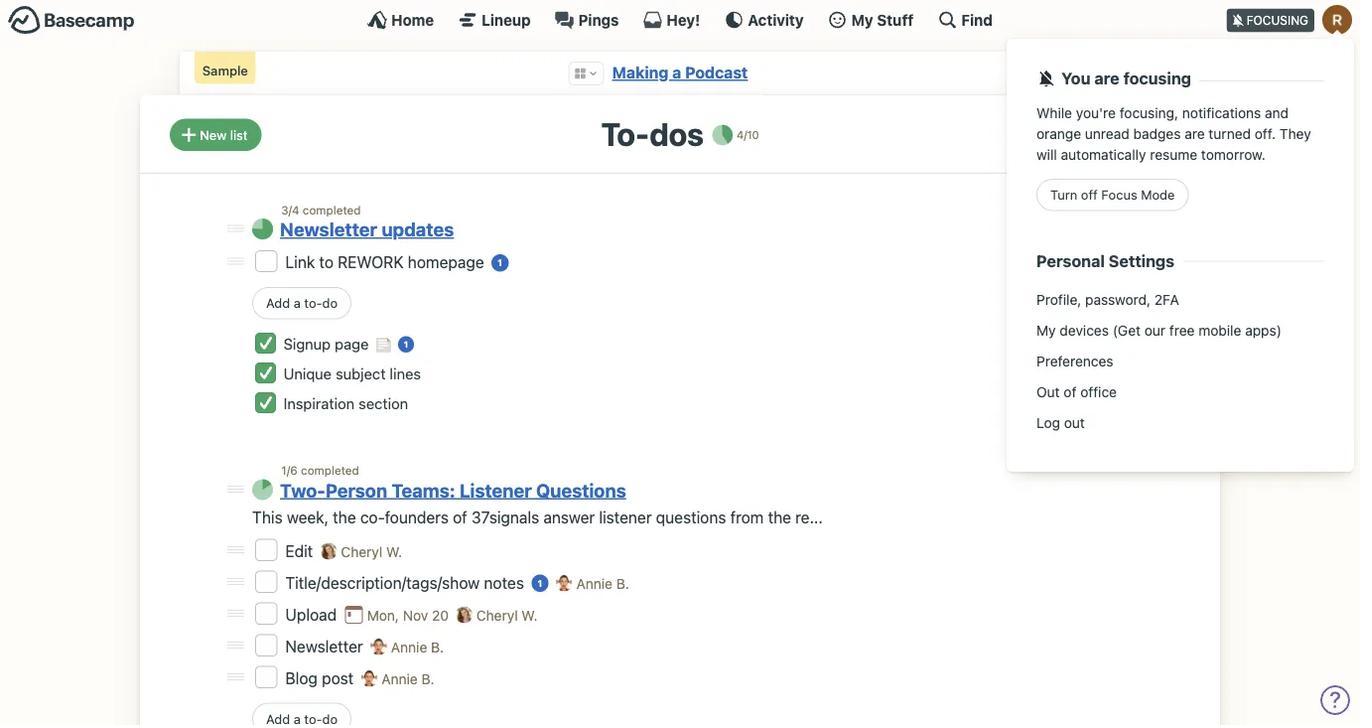 Task type: describe. For each thing, give the bounding box(es) containing it.
you're
[[1077, 104, 1117, 121]]

out of office
[[1037, 384, 1118, 400]]

annie for newsletter
[[391, 639, 428, 655]]

view
[[1063, 127, 1092, 142]]

0 vertical spatial annie bryan image
[[556, 575, 573, 592]]

find button
[[938, 10, 993, 30]]

mon,
[[367, 607, 399, 623]]

link to rework homepage link
[[286, 253, 489, 272]]

0 vertical spatial w.
[[387, 543, 402, 560]]

list
[[230, 127, 248, 142]]

answer
[[544, 508, 595, 527]]

nov
[[403, 607, 428, 623]]

1 vertical spatial of
[[453, 508, 468, 527]]

link
[[286, 253, 315, 272]]

my stuff button
[[828, 10, 914, 30]]

this week, the co-founders of 37signals answer listener questions from the re...
[[252, 508, 823, 527]]

homepage
[[408, 253, 484, 272]]

completed for two-
[[301, 463, 359, 477]]

while you're focusing, notifications
[[1037, 104, 1266, 121]]

this week, the co-founders of 37signals answer listener questions from the re... link
[[252, 508, 823, 527]]

title/description/tags/show notes link
[[286, 573, 529, 592]]

3/4 completed
[[281, 203, 361, 217]]

0 horizontal spatial cheryl w. link
[[341, 543, 402, 560]]

badges
[[1134, 125, 1182, 141]]

inspiration section
[[284, 395, 409, 412]]

focus
[[1102, 187, 1138, 202]]

1 inside link to rework homepage 1
[[498, 257, 503, 268]]

signup page
[[284, 335, 373, 353]]

completed for newsletter
[[303, 203, 361, 217]]

profile, password, 2fa link
[[1027, 284, 1335, 315]]

hey! button
[[643, 10, 701, 30]]

preferences
[[1037, 353, 1114, 369]]

1 the from the left
[[333, 508, 356, 527]]

my devices (get our free mobile apps)
[[1037, 322, 1282, 338]]

a for add
[[294, 295, 301, 310]]

ruby image
[[1323, 5, 1353, 35]]

mode
[[1142, 187, 1176, 202]]

view as… button
[[1049, 119, 1146, 151]]

annie b. link for newsletter
[[391, 639, 444, 655]]

upload
[[286, 605, 341, 624]]

inspiration section link
[[284, 395, 409, 412]]

annie b. link for blog post
[[382, 670, 435, 687]]

page
[[335, 335, 369, 353]]

updates
[[382, 219, 454, 240]]

3/4 completed link
[[281, 203, 361, 217]]

do
[[322, 295, 338, 310]]

notes
[[484, 573, 524, 592]]

off
[[1082, 187, 1098, 202]]

newsletter for newsletter 'link'
[[286, 637, 368, 656]]

annie b. for blog post
[[382, 670, 435, 687]]

newsletter link
[[286, 637, 368, 656]]

two-
[[280, 479, 326, 501]]

and orange unread badges
[[1037, 104, 1290, 141]]

title/description/tags/show
[[286, 573, 480, 592]]

focusing,
[[1120, 104, 1179, 121]]

my stuff
[[852, 11, 914, 28]]

automatically
[[1062, 146, 1147, 162]]

new list
[[200, 127, 248, 142]]

log out link
[[1027, 407, 1335, 438]]

home
[[392, 11, 434, 28]]

annie b. for newsletter
[[391, 639, 444, 655]]

1 vertical spatial cheryl w.
[[477, 607, 538, 623]]

unique subject lines link
[[284, 365, 421, 383]]

20
[[432, 607, 449, 623]]

0 vertical spatial annie
[[577, 575, 613, 591]]

switch accounts image
[[8, 5, 135, 36]]

rework
[[338, 253, 404, 272]]

focusing
[[1124, 69, 1192, 88]]

turn off focus mode button
[[1037, 179, 1190, 211]]

activity
[[748, 11, 804, 28]]

1 vertical spatial cheryl w. link
[[477, 607, 538, 623]]

1 link for link to rework homepage
[[492, 254, 509, 272]]

1 link for title/description/tags/show notes
[[532, 575, 549, 592]]

two-person teams: listener questions link
[[280, 479, 627, 501]]

listener
[[460, 479, 532, 501]]

off.
[[1255, 125, 1277, 141]]

log
[[1037, 414, 1061, 431]]

2 the from the left
[[768, 508, 792, 527]]

0 vertical spatial b.
[[617, 575, 630, 591]]

are turned off. they will automatically resume tomorrow.
[[1037, 125, 1312, 162]]

lines
[[390, 365, 421, 383]]

tomorrow.
[[1202, 146, 1266, 162]]

personal
[[1037, 251, 1106, 270]]

making a podcast link
[[613, 63, 748, 82]]

view as…
[[1063, 127, 1120, 142]]

0 horizontal spatial 1
[[404, 339, 409, 350]]

devices
[[1060, 322, 1110, 338]]

1/6 completed
[[281, 463, 359, 477]]

to-
[[304, 295, 322, 310]]

questions
[[537, 479, 627, 501]]



Task type: vqa. For each thing, say whether or not it's contained in the screenshot.
We've
no



Task type: locate. For each thing, give the bounding box(es) containing it.
edit link
[[286, 541, 317, 560]]

completed up person in the bottom of the page
[[301, 463, 359, 477]]

annie bryan image
[[556, 575, 573, 592], [371, 638, 388, 655], [361, 670, 378, 687]]

founders
[[385, 508, 449, 527]]

w. up the title/description/tags/show
[[387, 543, 402, 560]]

settings
[[1109, 251, 1175, 270]]

cheryl w. up the title/description/tags/show
[[341, 543, 402, 560]]

are inside are turned off. they will automatically resume tomorrow.
[[1185, 125, 1206, 141]]

1 vertical spatial annie
[[391, 639, 428, 655]]

profile, password, 2fa
[[1037, 291, 1180, 308]]

0 vertical spatial cheryl w.
[[341, 543, 402, 560]]

link to rework homepage 1
[[286, 253, 503, 272]]

upload link
[[286, 605, 341, 624]]

1 vertical spatial annie bryan image
[[371, 638, 388, 655]]

1 horizontal spatial cheryl w. link
[[477, 607, 538, 623]]

questions
[[656, 508, 727, 527]]

1 horizontal spatial cheryl walters image
[[456, 606, 473, 623]]

profile,
[[1037, 291, 1082, 308]]

b. for newsletter
[[431, 639, 444, 655]]

add a to-do button
[[252, 287, 352, 319]]

1 vertical spatial annie b. link
[[391, 639, 444, 655]]

1 vertical spatial cheryl walters image
[[456, 606, 473, 623]]

cheryl down co-
[[341, 543, 383, 560]]

1 horizontal spatial of
[[1064, 384, 1077, 400]]

cheryl walters image for cheryl w. link to the bottom
[[456, 606, 473, 623]]

they
[[1280, 125, 1312, 141]]

1 right notes
[[538, 578, 543, 588]]

1 link right the homepage
[[492, 254, 509, 272]]

annie b. down mon, nov 20
[[382, 670, 435, 687]]

2 vertical spatial annie b. link
[[382, 670, 435, 687]]

0 vertical spatial cheryl walters image
[[321, 543, 337, 560]]

a inside 'button'
[[294, 295, 301, 310]]

out of office link
[[1027, 377, 1335, 407]]

newsletter updates link
[[280, 219, 454, 240]]

newsletter for newsletter updates
[[280, 219, 378, 240]]

0 horizontal spatial cheryl
[[341, 543, 383, 560]]

are
[[1095, 69, 1120, 88], [1185, 125, 1206, 141]]

add a to-do
[[266, 295, 338, 310]]

cheryl walters image
[[321, 543, 337, 560], [456, 606, 473, 623]]

annie b. link down listener
[[577, 575, 630, 591]]

blog
[[286, 668, 318, 687]]

my inside popup button
[[852, 11, 874, 28]]

cheryl walters image for cheryl w. link to the left
[[321, 543, 337, 560]]

0 vertical spatial my
[[852, 11, 874, 28]]

0 horizontal spatial cheryl w.
[[341, 543, 402, 560]]

annie b. down listener
[[577, 575, 630, 591]]

0 vertical spatial cheryl
[[341, 543, 383, 560]]

1 vertical spatial b.
[[431, 639, 444, 655]]

a left to-
[[294, 295, 301, 310]]

1 horizontal spatial my
[[1037, 322, 1057, 338]]

0 vertical spatial 1
[[498, 257, 503, 268]]

cheryl w. link up the title/description/tags/show
[[341, 543, 402, 560]]

preferences link
[[1027, 346, 1335, 377]]

1 right the homepage
[[498, 257, 503, 268]]

you are focusing
[[1062, 69, 1192, 88]]

office
[[1081, 384, 1118, 400]]

2 vertical spatial annie bryan image
[[361, 670, 378, 687]]

will
[[1037, 146, 1058, 162]]

2fa
[[1155, 291, 1180, 308]]

to
[[319, 253, 334, 272]]

subject
[[336, 365, 386, 383]]

0 vertical spatial completed
[[303, 203, 361, 217]]

1 horizontal spatial cheryl
[[477, 607, 518, 623]]

0 vertical spatial a
[[673, 63, 682, 82]]

a
[[673, 63, 682, 82], [294, 295, 301, 310]]

annie bryan image right notes
[[556, 575, 573, 592]]

1 horizontal spatial 1 link
[[492, 254, 509, 272]]

find
[[962, 11, 993, 28]]

37signals
[[472, 508, 540, 527]]

0 vertical spatial newsletter
[[280, 219, 378, 240]]

1 horizontal spatial a
[[673, 63, 682, 82]]

1 horizontal spatial cheryl w.
[[477, 607, 538, 623]]

out
[[1065, 414, 1086, 431]]

making
[[613, 63, 669, 82]]

of inside main 'element'
[[1064, 384, 1077, 400]]

0 horizontal spatial w.
[[387, 543, 402, 560]]

teams:
[[392, 479, 456, 501]]

annie down the answer
[[577, 575, 613, 591]]

cheryl down notes
[[477, 607, 518, 623]]

1 vertical spatial annie b.
[[391, 639, 444, 655]]

1 link up "lines"
[[398, 336, 414, 353]]

my for my devices (get our free mobile apps)
[[1037, 322, 1057, 338]]

1 horizontal spatial w.
[[522, 607, 538, 623]]

free
[[1170, 322, 1196, 338]]

annie b. link
[[577, 575, 630, 591], [391, 639, 444, 655], [382, 670, 435, 687]]

from
[[731, 508, 764, 527]]

2 vertical spatial annie b.
[[382, 670, 435, 687]]

a right making
[[673, 63, 682, 82]]

annie b. link down mon, nov 20
[[382, 670, 435, 687]]

my for my stuff
[[852, 11, 874, 28]]

dos
[[650, 115, 704, 152]]

annie bryan image right post
[[361, 670, 378, 687]]

2 vertical spatial b.
[[422, 670, 435, 687]]

annie b. down nov
[[391, 639, 444, 655]]

new
[[200, 127, 227, 142]]

newsletter updates
[[280, 219, 454, 240]]

annie bryan image down the mon,
[[371, 638, 388, 655]]

cheryl
[[341, 543, 383, 560], [477, 607, 518, 623]]

annie b. link down nov
[[391, 639, 444, 655]]

b. for blog post
[[422, 670, 435, 687]]

1 horizontal spatial are
[[1185, 125, 1206, 141]]

1 horizontal spatial the
[[768, 508, 792, 527]]

lineup
[[482, 11, 531, 28]]

week,
[[287, 508, 329, 527]]

0 vertical spatial annie b. link
[[577, 575, 630, 591]]

the
[[333, 508, 356, 527], [768, 508, 792, 527]]

pings button
[[555, 10, 619, 30]]

2 horizontal spatial 1
[[538, 578, 543, 588]]

0 horizontal spatial of
[[453, 508, 468, 527]]

turn off focus mode
[[1051, 187, 1176, 202]]

this
[[252, 508, 283, 527]]

1 vertical spatial are
[[1185, 125, 1206, 141]]

cheryl w. link down notes
[[477, 607, 538, 623]]

edit
[[286, 541, 317, 560]]

0 vertical spatial cheryl w. link
[[341, 543, 402, 560]]

2 vertical spatial 1 link
[[532, 575, 549, 592]]

annie for blog post
[[382, 670, 418, 687]]

hey!
[[667, 11, 701, 28]]

1 link right notes
[[532, 575, 549, 592]]

lineup link
[[458, 10, 531, 30]]

resume
[[1151, 146, 1198, 162]]

1 inside title/description/tags/show notes 1
[[538, 578, 543, 588]]

sample element
[[195, 52, 256, 84]]

0 horizontal spatial cheryl walters image
[[321, 543, 337, 560]]

signup page link
[[284, 335, 373, 353]]

1 vertical spatial w.
[[522, 607, 538, 623]]

co-
[[360, 508, 385, 527]]

of down two-person teams: listener questions link
[[453, 508, 468, 527]]

1 vertical spatial 1
[[404, 339, 409, 350]]

4/10
[[737, 128, 759, 142]]

newsletter down 3/4 completed link
[[280, 219, 378, 240]]

annie bryan image for newsletter
[[371, 638, 388, 655]]

w. down notes
[[522, 607, 538, 623]]

1 vertical spatial newsletter
[[286, 637, 368, 656]]

w.
[[387, 543, 402, 560], [522, 607, 538, 623]]

1 up "lines"
[[404, 339, 409, 350]]

focusing
[[1247, 13, 1309, 27]]

0 vertical spatial of
[[1064, 384, 1077, 400]]

1 horizontal spatial 1
[[498, 257, 503, 268]]

notifications
[[1183, 104, 1262, 121]]

my down the 'profile,'
[[1037, 322, 1057, 338]]

0 horizontal spatial a
[[294, 295, 301, 310]]

out
[[1037, 384, 1061, 400]]

0 horizontal spatial are
[[1095, 69, 1120, 88]]

the left re...
[[768, 508, 792, 527]]

re...
[[796, 508, 823, 527]]

my left stuff at the top right of page
[[852, 11, 874, 28]]

newsletter up blog post
[[286, 637, 368, 656]]

2 vertical spatial annie
[[382, 670, 418, 687]]

1 vertical spatial cheryl
[[477, 607, 518, 623]]

as…
[[1096, 127, 1120, 142]]

1 vertical spatial 1 link
[[398, 336, 414, 353]]

signup
[[284, 335, 331, 353]]

of right the out
[[1064, 384, 1077, 400]]

unread
[[1086, 125, 1130, 141]]

post
[[322, 668, 354, 687]]

log out
[[1037, 414, 1086, 431]]

turned
[[1209, 125, 1252, 141]]

cheryl walters image right edit link at left
[[321, 543, 337, 560]]

annie bryan image for blog post
[[361, 670, 378, 687]]

to-dos
[[602, 115, 704, 152]]

making a podcast
[[613, 63, 748, 82]]

inspiration
[[284, 395, 355, 412]]

1 vertical spatial my
[[1037, 322, 1057, 338]]

a for making
[[673, 63, 682, 82]]

annie down mon, nov 20
[[391, 639, 428, 655]]

cheryl walters image right 20
[[456, 606, 473, 623]]

2 horizontal spatial 1 link
[[532, 575, 549, 592]]

cheryl w.
[[341, 543, 402, 560], [477, 607, 538, 623]]

completed
[[303, 203, 361, 217], [301, 463, 359, 477]]

0 horizontal spatial my
[[852, 11, 874, 28]]

1 vertical spatial a
[[294, 295, 301, 310]]

section
[[359, 395, 409, 412]]

1 link for signup page
[[398, 336, 414, 353]]

completed up newsletter updates 'link'
[[303, 203, 361, 217]]

0 vertical spatial are
[[1095, 69, 1120, 88]]

main element
[[0, 0, 1361, 472]]

the left co-
[[333, 508, 356, 527]]

1 vertical spatial completed
[[301, 463, 359, 477]]

0 horizontal spatial the
[[333, 508, 356, 527]]

while
[[1037, 104, 1073, 121]]

sample
[[202, 63, 248, 78]]

0 vertical spatial 1 link
[[492, 254, 509, 272]]

cheryl w. down notes
[[477, 607, 538, 623]]

annie right post
[[382, 670, 418, 687]]

are up resume
[[1185, 125, 1206, 141]]

breadcrumb element
[[180, 52, 1181, 95]]

are right you
[[1095, 69, 1120, 88]]

0 vertical spatial annie b.
[[577, 575, 630, 591]]

1/6
[[281, 463, 298, 477]]

mon, nov 20 link
[[344, 607, 449, 623]]

0 horizontal spatial 1 link
[[398, 336, 414, 353]]

2 vertical spatial 1
[[538, 578, 543, 588]]

pings
[[579, 11, 619, 28]]

and
[[1266, 104, 1290, 121]]

1
[[498, 257, 503, 268], [404, 339, 409, 350], [538, 578, 543, 588]]

orange
[[1037, 125, 1082, 141]]

unique subject lines
[[284, 365, 421, 383]]



